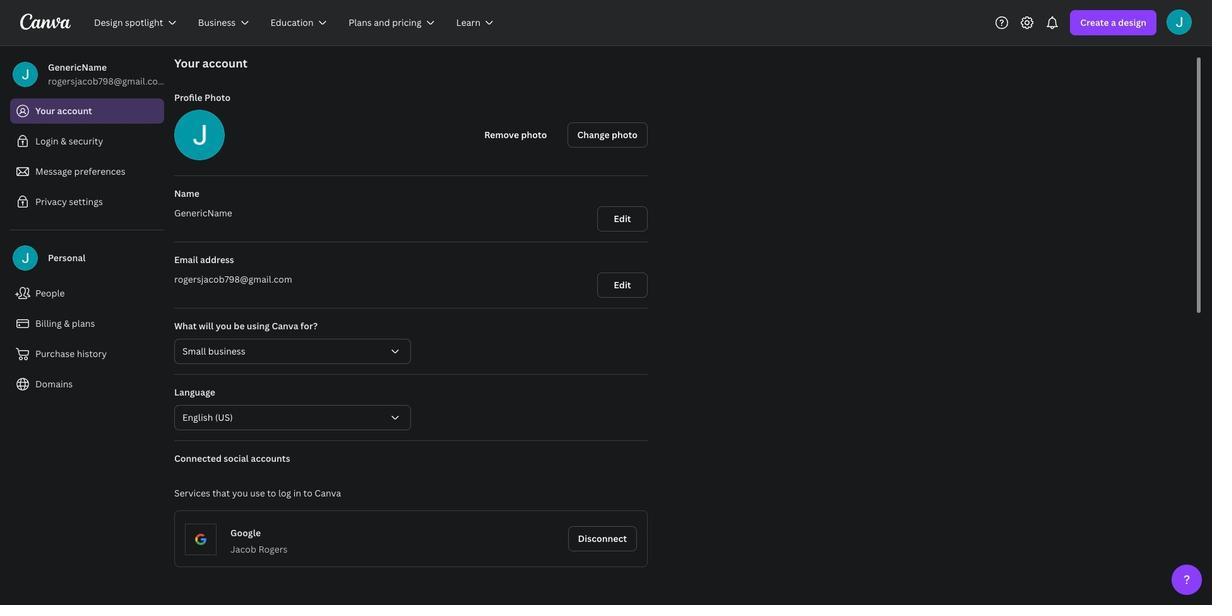 Task type: locate. For each thing, give the bounding box(es) containing it.
None button
[[174, 339, 411, 364]]

Language: English (US) button
[[174, 405, 411, 431]]



Task type: describe. For each thing, give the bounding box(es) containing it.
jacob rogers image
[[1167, 9, 1192, 34]]

top level navigation element
[[86, 10, 507, 35]]



Task type: vqa. For each thing, say whether or not it's contained in the screenshot.
"DRAG-AND-DROP EDITOR TEAMS CAN EASILY CREATE PROFESSIONAL CONTENT WHILE STAYING ON-BRAND, WITH AN INTUITIVE DRAG-AND-DROP EDITOR."
no



